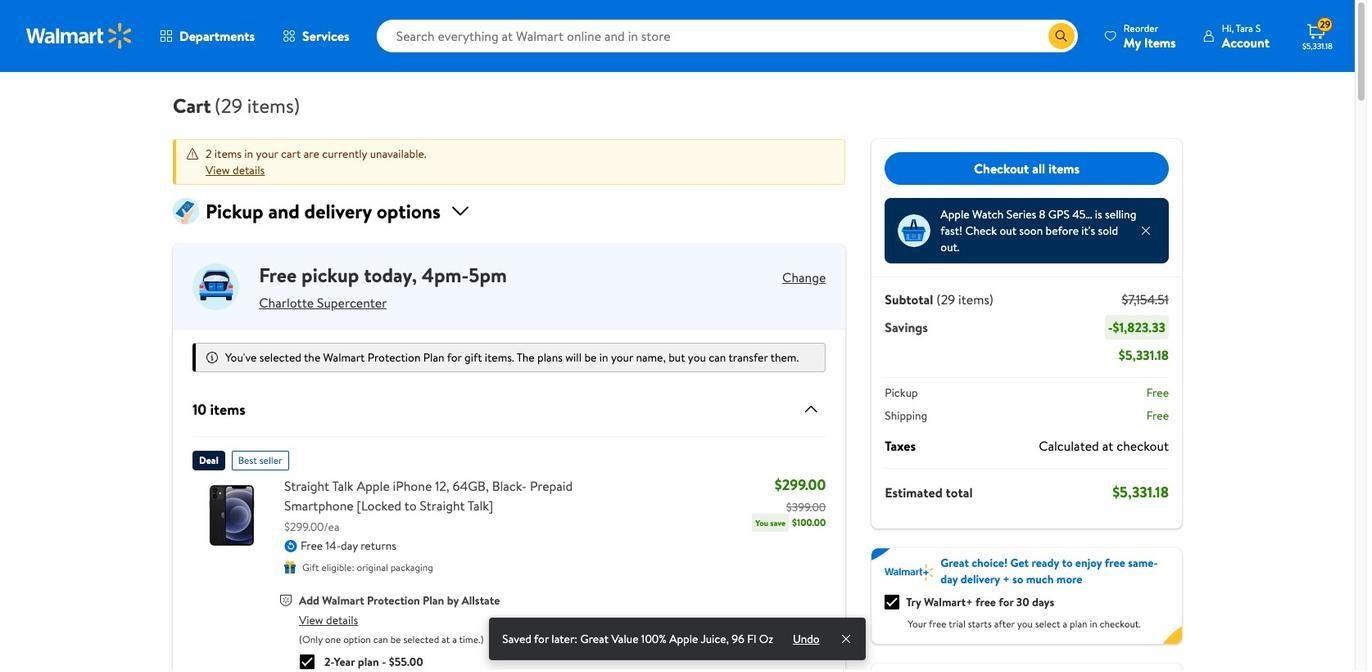 Task type: vqa. For each thing, say whether or not it's contained in the screenshot.
"Great"
yes



Task type: describe. For each thing, give the bounding box(es) containing it.
today,
[[364, 261, 417, 289]]

-
[[1108, 319, 1113, 337]]

ready
[[1032, 555, 1059, 572]]

banner containing great choice! get ready to enjoy free same- day delivery + so much more
[[872, 549, 1182, 645]]

1 horizontal spatial at
[[1102, 437, 1114, 455]]

my
[[1124, 33, 1141, 51]]

cart_gic_illustration image
[[173, 198, 199, 224]]

is
[[1095, 206, 1103, 223]]

departments
[[179, 27, 255, 45]]

straight talk apple iphone 12, 64gb, black- prepaid smartphone [locked to straight talk] $299.00/ea
[[284, 478, 573, 536]]

protection inside the "you've selected the walmart protection plan for gift items. the plans will be in your name, but you can transfer them." alert
[[368, 350, 421, 366]]

a inside banner
[[1063, 618, 1068, 632]]

64gb,
[[453, 478, 489, 496]]

estimated
[[885, 484, 943, 502]]

view inside view details (only one option can be selected at a time.)
[[299, 613, 323, 629]]

try
[[906, 595, 921, 611]]

value
[[612, 632, 639, 648]]

less than x qty image
[[898, 215, 931, 247]]

apple watch series 8 gps 45... is selling fast! check out soon before it's sold out.
[[941, 206, 1137, 256]]

pickup for pickup and delivery options
[[206, 197, 264, 225]]

choice!
[[972, 555, 1008, 572]]

your
[[908, 618, 927, 632]]

your free trial starts after you select a plan in checkout.
[[908, 618, 1141, 632]]

(only
[[299, 633, 323, 647]]

by
[[447, 593, 459, 609]]

2 horizontal spatial in
[[1090, 618, 1097, 632]]

29
[[1320, 17, 1331, 31]]

change button
[[782, 269, 826, 287]]

talk
[[332, 478, 354, 496]]

items inside button
[[1049, 160, 1080, 178]]

will
[[565, 350, 582, 366]]

plan inside alert
[[423, 350, 445, 366]]

original
[[357, 561, 388, 575]]

14-
[[326, 538, 341, 555]]

today, 4pm-5pm element
[[364, 261, 507, 289]]

soon
[[1019, 223, 1043, 239]]

alert containing 2 items in your cart are currently unavailable.
[[173, 139, 846, 185]]

items
[[1144, 33, 1176, 51]]

$7,154.51
[[1122, 291, 1169, 309]]

unavailable.
[[370, 146, 427, 162]]

check
[[965, 223, 997, 239]]

$399.00
[[786, 500, 826, 516]]

items for 2 items in your cart are currently unavailable. view details
[[215, 146, 242, 162]]

starts
[[968, 618, 992, 632]]

Search search field
[[377, 20, 1078, 52]]

free inside the great choice! get ready to enjoy free same- day delivery + so much more
[[1105, 555, 1125, 572]]

total
[[946, 484, 973, 502]]

close nudge image
[[1140, 224, 1153, 238]]

undo button
[[786, 619, 826, 661]]

oz
[[759, 632, 773, 648]]

$1,823.33
[[1113, 319, 1166, 337]]

delivery inside the great choice! get ready to enjoy free same- day delivery + so much more
[[961, 572, 1000, 588]]

4pm-
[[422, 261, 469, 289]]

saved for later: great value 100% apple juice, 96 fl oz
[[502, 632, 773, 648]]

walmart plus image
[[885, 565, 934, 582]]

prepaid
[[530, 478, 573, 496]]

10 items
[[193, 399, 245, 420]]

you
[[756, 518, 768, 529]]

name,
[[636, 350, 666, 366]]

straight talk apple iphone 12, 64gb, black- prepaid smartphone [locked to straight talk] link
[[284, 477, 626, 516]]

2 vertical spatial for
[[534, 632, 549, 648]]

100%
[[641, 632, 667, 648]]

iphone
[[393, 478, 432, 496]]

0 vertical spatial view details button
[[206, 162, 265, 179]]

you inside alert
[[688, 350, 706, 366]]

pickup and delivery options
[[206, 197, 441, 225]]

packaging
[[391, 561, 433, 575]]

save
[[770, 518, 786, 529]]

you've selected the walmart protection plan for gift items. the plans will be in your name, but you can transfer them.
[[225, 350, 799, 366]]

and
[[268, 197, 300, 225]]

watch
[[972, 206, 1004, 223]]

gift
[[465, 350, 482, 366]]

checkout all items
[[974, 160, 1080, 178]]

before
[[1046, 223, 1079, 239]]

be inside view details (only one option can be selected at a time.)
[[391, 633, 401, 647]]

out.
[[941, 239, 960, 256]]

add
[[299, 593, 320, 609]]

best seller
[[238, 454, 282, 468]]

Walmart Site-Wide search field
[[377, 20, 1078, 52]]

apple inside "apple watch series 8 gps 45... is selling fast! check out soon before it's sold out."
[[941, 206, 970, 223]]

$299.00/ea
[[284, 519, 340, 536]]

in inside alert
[[599, 350, 608, 366]]

12,
[[435, 478, 450, 496]]

search icon image
[[1055, 29, 1068, 43]]

one
[[325, 633, 341, 647]]

returns
[[361, 538, 397, 555]]

subtotal (29 items)
[[885, 291, 994, 309]]

Your free trial starts after you select a plan in checkout. checkbox
[[885, 596, 900, 610]]

best
[[238, 454, 257, 468]]

cart
[[173, 92, 211, 120]]

eligible:
[[321, 561, 354, 575]]

hi, tara s account
[[1222, 21, 1270, 51]]

items for 10 items
[[210, 399, 245, 420]]

2-Year plan - $55.00 checkbox
[[300, 655, 315, 670]]

free 14-day returns
[[301, 538, 397, 555]]

reorder my items
[[1124, 21, 1176, 51]]

undo
[[793, 632, 820, 648]]

hide all items image
[[795, 400, 821, 419]]

talk]
[[468, 497, 493, 515]]

smartphone
[[284, 497, 354, 515]]

selected inside view details (only one option can be selected at a time.)
[[403, 633, 439, 647]]

fl
[[747, 632, 756, 648]]

checkout.
[[1100, 618, 1141, 632]]

at inside view details (only one option can be selected at a time.)
[[442, 633, 450, 647]]

account
[[1222, 33, 1270, 51]]

savings
[[885, 319, 928, 337]]

to inside the great choice! get ready to enjoy free same- day delivery + so much more
[[1062, 555, 1073, 572]]

0 vertical spatial delivery
[[304, 197, 372, 225]]

try walmart+ free for 30 days
[[906, 595, 1055, 611]]

view inside 2 items in your cart are currently unavailable. view details
[[206, 162, 230, 179]]

series
[[1007, 206, 1037, 223]]

straight talk apple iphone 12, 64gb, black- prepaid smartphone [locked to straight talk], with add-on services, $299.00/ea, 1 in cart gift eligible image
[[193, 477, 271, 555]]

currently
[[322, 146, 367, 162]]

reorder
[[1124, 21, 1159, 35]]

0 vertical spatial $5,331.18
[[1303, 40, 1333, 52]]

items) for subtotal (29 items)
[[959, 291, 994, 309]]

-$1,823.33
[[1108, 319, 1166, 337]]



Task type: locate. For each thing, give the bounding box(es) containing it.
1 vertical spatial a
[[452, 633, 457, 647]]

your inside 2 items in your cart are currently unavailable. view details
[[256, 146, 278, 162]]

to left enjoy
[[1062, 555, 1073, 572]]

0 vertical spatial be
[[584, 350, 597, 366]]

details up one
[[326, 613, 358, 629]]

for left later:
[[534, 632, 549, 648]]

to inside straight talk apple iphone 12, 64gb, black- prepaid smartphone [locked to straight talk] $299.00/ea
[[404, 497, 417, 515]]

2 vertical spatial $5,331.18
[[1113, 483, 1169, 503]]

1 horizontal spatial apple
[[669, 632, 698, 648]]

pickup
[[206, 197, 264, 225], [885, 385, 918, 401]]

selected down add walmart protection plan by allstate
[[403, 633, 439, 647]]

8
[[1039, 206, 1046, 223]]

0 vertical spatial your
[[256, 146, 278, 162]]

apple inside straight talk apple iphone 12, 64gb, black- prepaid smartphone [locked to straight talk] $299.00/ea
[[357, 478, 390, 496]]

for inside banner
[[999, 595, 1014, 611]]

to down iphone
[[404, 497, 417, 515]]

view
[[206, 162, 230, 179], [299, 613, 323, 629]]

your left name,
[[611, 350, 633, 366]]

apple up [locked
[[357, 478, 390, 496]]

services
[[302, 27, 350, 45]]

(29 right subtotal
[[937, 291, 955, 309]]

1 vertical spatial day
[[941, 572, 958, 588]]

0 vertical spatial free
[[1105, 555, 1125, 572]]

day
[[341, 538, 358, 555], [941, 572, 958, 588]]

be inside alert
[[584, 350, 597, 366]]

1 vertical spatial protection
[[367, 593, 420, 609]]

0 vertical spatial protection
[[368, 350, 421, 366]]

$299.00 $399.00 you save $100.00
[[756, 475, 826, 530]]

walmart image
[[26, 23, 133, 49]]

select
[[1035, 618, 1061, 632]]

1 horizontal spatial your
[[611, 350, 633, 366]]

30
[[1017, 595, 1030, 611]]

you've selected the walmart protection plan for gift items. the plans will be in your name, but you can transfer them. alert
[[193, 343, 826, 373]]

1 horizontal spatial day
[[941, 572, 958, 588]]

0 vertical spatial can
[[709, 350, 726, 366]]

1 vertical spatial plan
[[423, 593, 444, 609]]

protection down supercenter
[[368, 350, 421, 366]]

in right plan
[[1090, 618, 1097, 632]]

in right will at bottom left
[[599, 350, 608, 366]]

out
[[1000, 223, 1017, 239]]

the
[[517, 350, 535, 366]]

items)
[[247, 92, 300, 120], [959, 291, 994, 309]]

1 vertical spatial details
[[326, 613, 358, 629]]

can inside alert
[[709, 350, 726, 366]]

day up the eligible:
[[341, 538, 358, 555]]

estimated total
[[885, 484, 973, 502]]

1 vertical spatial at
[[442, 633, 450, 647]]

selected left the
[[260, 350, 301, 366]]

items inside 2 items in your cart are currently unavailable. view details
[[215, 146, 242, 162]]

1 vertical spatial view details button
[[299, 613, 358, 629]]

0 vertical spatial items)
[[247, 92, 300, 120]]

tara
[[1236, 21, 1253, 35]]

close image
[[839, 633, 853, 646]]

great choice! get ready to enjoy free same- day delivery + so much more
[[941, 555, 1158, 588]]

0 horizontal spatial details
[[233, 162, 265, 179]]

10
[[193, 399, 207, 420]]

0 vertical spatial you
[[688, 350, 706, 366]]

be right option
[[391, 633, 401, 647]]

1 vertical spatial for
[[999, 595, 1014, 611]]

plans
[[537, 350, 563, 366]]

1 vertical spatial your
[[611, 350, 633, 366]]

at
[[1102, 437, 1114, 455], [442, 633, 450, 647]]

2 horizontal spatial free
[[1105, 555, 1125, 572]]

at left time.)
[[442, 633, 450, 647]]

after
[[994, 618, 1015, 632]]

seller
[[259, 454, 282, 468]]

1 horizontal spatial can
[[709, 350, 726, 366]]

trial
[[949, 618, 966, 632]]

pickup for pickup
[[885, 385, 918, 401]]

5pm
[[469, 261, 507, 289]]

gift
[[302, 561, 319, 575]]

items right 2
[[215, 146, 242, 162]]

45...
[[1073, 206, 1092, 223]]

cart (29 items)
[[173, 92, 300, 120]]

free right enjoy
[[1105, 555, 1125, 572]]

0 vertical spatial in
[[244, 146, 253, 162]]

1 vertical spatial you
[[1017, 618, 1033, 632]]

1 vertical spatial to
[[1062, 555, 1073, 572]]

charlotte
[[259, 294, 314, 312]]

1 plan from the top
[[423, 350, 445, 366]]

0 horizontal spatial (29
[[214, 92, 243, 120]]

0 horizontal spatial can
[[373, 633, 388, 647]]

change
[[782, 269, 826, 287]]

$5,331.18 down the $1,823.33
[[1119, 347, 1169, 365]]

0 vertical spatial pickup
[[206, 197, 264, 225]]

1 vertical spatial selected
[[403, 633, 439, 647]]

walmart+
[[924, 595, 973, 611]]

0 horizontal spatial items)
[[247, 92, 300, 120]]

can right option
[[373, 633, 388, 647]]

walmart right the
[[323, 350, 365, 366]]

1 vertical spatial in
[[599, 350, 608, 366]]

1 horizontal spatial free
[[976, 595, 996, 611]]

items
[[215, 146, 242, 162], [1049, 160, 1080, 178], [210, 399, 245, 420]]

0 horizontal spatial you
[[688, 350, 706, 366]]

you
[[688, 350, 706, 366], [1017, 618, 1033, 632]]

great inside the great choice! get ready to enjoy free same- day delivery + so much more
[[941, 555, 969, 572]]

day inside the great choice! get ready to enjoy free same- day delivery + so much more
[[941, 572, 958, 588]]

1 horizontal spatial pickup
[[885, 385, 918, 401]]

items) for cart (29 items)
[[247, 92, 300, 120]]

0 horizontal spatial pickup
[[206, 197, 264, 225]]

1 horizontal spatial great
[[941, 555, 969, 572]]

1 horizontal spatial (29
[[937, 291, 955, 309]]

1 horizontal spatial view
[[299, 613, 323, 629]]

calculated
[[1039, 437, 1099, 455]]

+
[[1003, 572, 1010, 588]]

view details button left cart
[[206, 162, 265, 179]]

can inside view details (only one option can be selected at a time.)
[[373, 633, 388, 647]]

0 vertical spatial plan
[[423, 350, 445, 366]]

1 horizontal spatial you
[[1017, 618, 1033, 632]]

0 horizontal spatial delivery
[[304, 197, 372, 225]]

0 horizontal spatial a
[[452, 633, 457, 647]]

gps
[[1048, 206, 1070, 223]]

1 horizontal spatial details
[[326, 613, 358, 629]]

0 vertical spatial straight
[[284, 478, 329, 496]]

great right later:
[[580, 632, 609, 648]]

a inside view details (only one option can be selected at a time.)
[[452, 633, 457, 647]]

0 horizontal spatial great
[[580, 632, 609, 648]]

view down cart (29 items)
[[206, 162, 230, 179]]

straight up smartphone
[[284, 478, 329, 496]]

pickup right cart_gic_illustration icon
[[206, 197, 264, 225]]

0 vertical spatial great
[[941, 555, 969, 572]]

at left checkout
[[1102, 437, 1114, 455]]

1 vertical spatial $5,331.18
[[1119, 347, 1169, 365]]

$299.00
[[775, 475, 826, 496]]

get
[[1010, 555, 1029, 572]]

charlotte supercenter button
[[259, 290, 387, 316]]

for left gift
[[447, 350, 462, 366]]

1 horizontal spatial for
[[534, 632, 549, 648]]

2 vertical spatial apple
[[669, 632, 698, 648]]

in
[[244, 146, 253, 162], [599, 350, 608, 366], [1090, 618, 1097, 632]]

0 horizontal spatial at
[[442, 633, 450, 647]]

details right 2
[[233, 162, 265, 179]]

much
[[1026, 572, 1054, 588]]

0 horizontal spatial in
[[244, 146, 253, 162]]

1 vertical spatial items)
[[959, 291, 994, 309]]

1 vertical spatial apple
[[357, 478, 390, 496]]

free left trial
[[929, 618, 947, 632]]

details
[[233, 162, 265, 179], [326, 613, 358, 629]]

in right 2
[[244, 146, 253, 162]]

$5,331.18 down checkout
[[1113, 483, 1169, 503]]

a left plan
[[1063, 618, 1068, 632]]

1 horizontal spatial be
[[584, 350, 597, 366]]

for inside alert
[[447, 350, 462, 366]]

apple right '100%'
[[669, 632, 698, 648]]

a left time.)
[[452, 633, 457, 647]]

1 vertical spatial can
[[373, 633, 388, 647]]

0 horizontal spatial to
[[404, 497, 417, 515]]

2 items in your cart are currently unavailable. view details
[[206, 146, 427, 179]]

0 vertical spatial for
[[447, 350, 462, 366]]

delivery down 2 items in your cart are currently unavailable. view details
[[304, 197, 372, 225]]

0 vertical spatial a
[[1063, 618, 1068, 632]]

1 horizontal spatial a
[[1063, 618, 1068, 632]]

1 vertical spatial (29
[[937, 291, 955, 309]]

alert
[[173, 139, 846, 185]]

days
[[1032, 595, 1055, 611]]

1 horizontal spatial in
[[599, 350, 608, 366]]

more
[[1057, 572, 1083, 588]]

selling
[[1105, 206, 1137, 223]]

0 horizontal spatial for
[[447, 350, 462, 366]]

items) up cart
[[247, 92, 300, 120]]

0 vertical spatial at
[[1102, 437, 1114, 455]]

selected inside alert
[[260, 350, 301, 366]]

pickup up shipping
[[885, 385, 918, 401]]

1 horizontal spatial view details button
[[299, 613, 358, 629]]

0 horizontal spatial your
[[256, 146, 278, 162]]

pickup
[[302, 261, 359, 289]]

apple left watch
[[941, 206, 970, 223]]

banner
[[872, 549, 1182, 645]]

1 vertical spatial pickup
[[885, 385, 918, 401]]

2 vertical spatial free
[[929, 618, 947, 632]]

items right all on the top right of page
[[1049, 160, 1080, 178]]

(29 right cart
[[214, 92, 243, 120]]

them.
[[771, 350, 799, 366]]

items) down 'out.' at the right
[[959, 291, 994, 309]]

great left choice!
[[941, 555, 969, 572]]

2 horizontal spatial apple
[[941, 206, 970, 223]]

details inside view details (only one option can be selected at a time.)
[[326, 613, 358, 629]]

are
[[304, 146, 319, 162]]

protection up view details (only one option can be selected at a time.)
[[367, 593, 420, 609]]

view details button up one
[[299, 613, 358, 629]]

for left 30
[[999, 595, 1014, 611]]

details inside 2 items in your cart are currently unavailable. view details
[[233, 162, 265, 179]]

juice,
[[701, 632, 729, 648]]

0 vertical spatial selected
[[260, 350, 301, 366]]

$5,331.18 down 29
[[1303, 40, 1333, 52]]

black-
[[492, 478, 527, 496]]

your left cart
[[256, 146, 278, 162]]

in inside 2 items in your cart are currently unavailable. view details
[[244, 146, 253, 162]]

selected
[[260, 350, 301, 366], [403, 633, 439, 647]]

0 vertical spatial to
[[404, 497, 417, 515]]

1 vertical spatial be
[[391, 633, 401, 647]]

0 vertical spatial view
[[206, 162, 230, 179]]

2 plan from the top
[[423, 593, 444, 609]]

0 vertical spatial (29
[[214, 92, 243, 120]]

1 horizontal spatial items)
[[959, 291, 994, 309]]

transfer
[[729, 350, 768, 366]]

1 vertical spatial delivery
[[961, 572, 1000, 588]]

but
[[669, 350, 685, 366]]

1 horizontal spatial to
[[1062, 555, 1073, 572]]

(29 for cart
[[214, 92, 243, 120]]

gifteligibleicon image
[[284, 562, 296, 574]]

1 vertical spatial free
[[976, 595, 996, 611]]

0 vertical spatial day
[[341, 538, 358, 555]]

0 vertical spatial apple
[[941, 206, 970, 223]]

straight down the 12,
[[420, 497, 465, 515]]

delivery
[[304, 197, 372, 225], [961, 572, 1000, 588]]

(29 for subtotal
[[937, 291, 955, 309]]

charlotte supercenter
[[259, 294, 387, 312]]

walmart down the eligible:
[[322, 593, 364, 609]]

hi,
[[1222, 21, 1234, 35]]

0 horizontal spatial free
[[929, 618, 947, 632]]

1 horizontal spatial straight
[[420, 497, 465, 515]]

add walmart protection plan by allstate
[[299, 593, 500, 609]]

your inside alert
[[611, 350, 633, 366]]

view up (only
[[299, 613, 323, 629]]

plan left 'by'
[[423, 593, 444, 609]]

you right 'after'
[[1017, 618, 1033, 632]]

your
[[256, 146, 278, 162], [611, 350, 633, 366]]

plan left gift
[[423, 350, 445, 366]]

departments button
[[146, 16, 269, 56]]

0 vertical spatial walmart
[[323, 350, 365, 366]]

you right but on the bottom of the page
[[688, 350, 706, 366]]

subtotal
[[885, 291, 933, 309]]

option
[[343, 633, 371, 647]]

0 horizontal spatial day
[[341, 538, 358, 555]]

walmart inside alert
[[323, 350, 365, 366]]

shipping
[[885, 408, 928, 424]]

0 horizontal spatial be
[[391, 633, 401, 647]]

calculated at checkout
[[1039, 437, 1169, 455]]

walmart
[[323, 350, 365, 366], [322, 593, 364, 609]]

plan
[[1070, 618, 1088, 632]]

can left transfer
[[709, 350, 726, 366]]

0 horizontal spatial straight
[[284, 478, 329, 496]]

delivery up try walmart+ free for 30 days
[[961, 572, 1000, 588]]

0 horizontal spatial view details button
[[206, 162, 265, 179]]

so
[[1013, 572, 1024, 588]]

items.
[[485, 350, 514, 366]]

taxes
[[885, 437, 916, 455]]

day up walmart+
[[941, 572, 958, 588]]

1 horizontal spatial selected
[[403, 633, 439, 647]]

0 horizontal spatial selected
[[260, 350, 301, 366]]

1 vertical spatial straight
[[420, 497, 465, 515]]

2 horizontal spatial for
[[999, 595, 1014, 611]]

1 horizontal spatial delivery
[[961, 572, 1000, 588]]

items right '10'
[[210, 399, 245, 420]]

0 horizontal spatial view
[[206, 162, 230, 179]]

you've
[[225, 350, 257, 366]]

free up the starts
[[976, 595, 996, 611]]

0 horizontal spatial apple
[[357, 478, 390, 496]]

s
[[1256, 21, 1261, 35]]

be right will at bottom left
[[584, 350, 597, 366]]

1 vertical spatial walmart
[[322, 593, 364, 609]]



